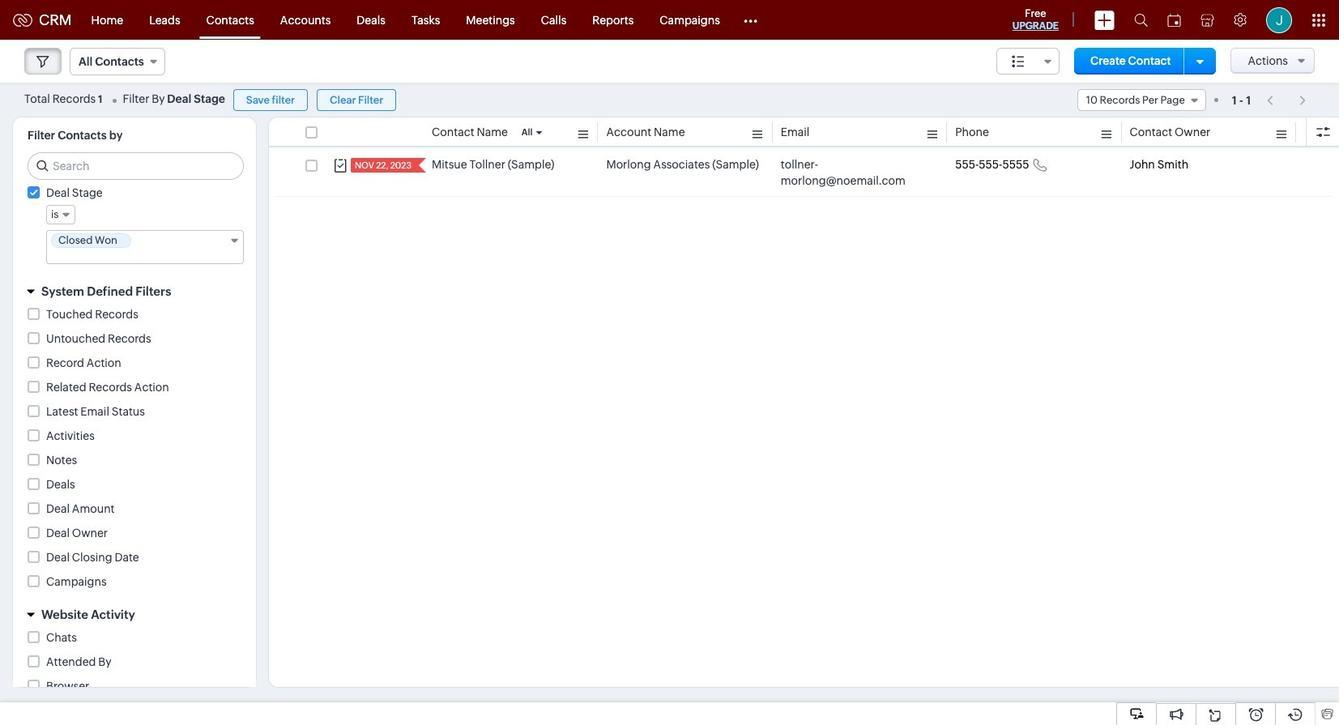 Task type: vqa. For each thing, say whether or not it's contained in the screenshot.
Profile element
yes



Task type: describe. For each thing, give the bounding box(es) containing it.
Search text field
[[28, 153, 243, 179]]

profile image
[[1267, 7, 1293, 33]]

create menu image
[[1095, 10, 1115, 30]]



Task type: locate. For each thing, give the bounding box(es) containing it.
logo image
[[13, 13, 32, 26]]

None text field
[[51, 250, 223, 263]]

create menu element
[[1085, 0, 1125, 39]]

search element
[[1125, 0, 1158, 40]]

None field
[[70, 48, 165, 75], [997, 48, 1060, 75], [1078, 89, 1207, 111], [46, 205, 76, 225], [46, 230, 244, 264], [70, 48, 165, 75], [1078, 89, 1207, 111], [46, 205, 76, 225], [46, 230, 244, 264]]

profile element
[[1257, 0, 1302, 39]]

none field size
[[997, 48, 1060, 75]]

calendar image
[[1168, 13, 1182, 26]]

search image
[[1135, 13, 1148, 27]]

size image
[[1012, 54, 1025, 69]]

Other Modules field
[[733, 7, 768, 33]]

navigation
[[1260, 88, 1315, 112]]



